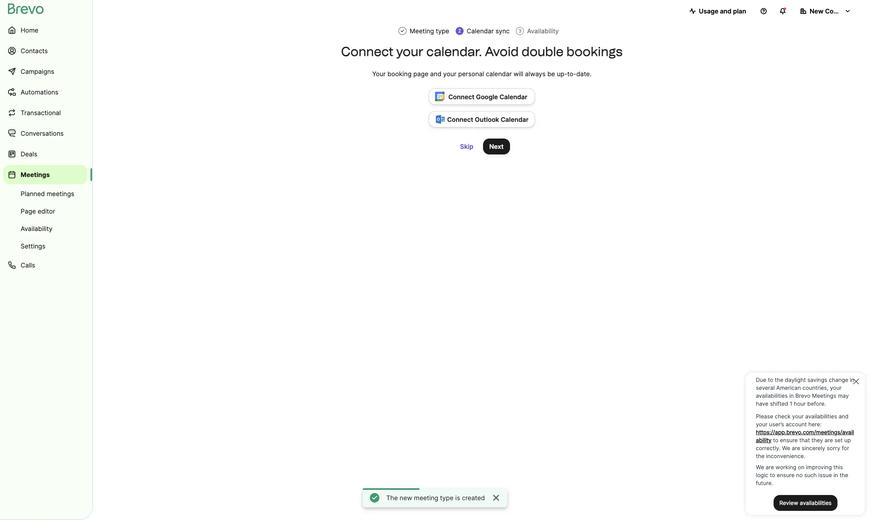 Task type: locate. For each thing, give the bounding box(es) containing it.
conversations link
[[3, 124, 87, 143]]

meetings
[[47, 190, 74, 198]]

1 vertical spatial your
[[443, 70, 457, 78]]

your down check
[[396, 44, 424, 59]]

meetings
[[21, 171, 50, 179]]

availability
[[527, 27, 559, 35], [21, 225, 52, 233]]

0 vertical spatial connect
[[341, 44, 394, 59]]

1 horizontal spatial availability
[[527, 27, 559, 35]]

connect for connect your calendar. avoid double bookings
[[341, 44, 394, 59]]

company
[[825, 7, 855, 15]]

availability up the double
[[527, 27, 559, 35]]

skip
[[460, 143, 473, 151]]

1 vertical spatial availability
[[21, 225, 52, 233]]

connect your calendar. avoid double bookings
[[341, 44, 623, 59]]

connect for connect outlook calendar
[[447, 116, 473, 124]]

page
[[21, 207, 36, 215]]

3
[[519, 28, 522, 34]]

settings
[[21, 242, 45, 250]]

plan
[[733, 7, 746, 15]]

campaigns link
[[3, 62, 87, 81]]

type
[[436, 27, 449, 35], [440, 494, 454, 502]]

and
[[720, 7, 732, 15], [430, 70, 442, 78]]

2 vertical spatial connect
[[447, 116, 473, 124]]

usage
[[699, 7, 719, 15]]

connect down personal at the top of page
[[448, 93, 475, 101]]

outlook
[[475, 116, 499, 124]]

connect for connect google calendar
[[448, 93, 475, 101]]

availability inside availability link
[[21, 225, 52, 233]]

home
[[21, 26, 38, 34]]

connect inside button
[[448, 93, 475, 101]]

deals link
[[3, 145, 87, 164]]

1 vertical spatial calendar
[[500, 93, 527, 101]]

meeting
[[410, 27, 434, 35]]

1 vertical spatial connect
[[448, 93, 475, 101]]

0 horizontal spatial and
[[430, 70, 442, 78]]

availability down page editor
[[21, 225, 52, 233]]

0 vertical spatial availability
[[527, 27, 559, 35]]

planned
[[21, 190, 45, 198]]

calendar inside button
[[500, 93, 527, 101]]

next button
[[483, 139, 510, 155]]

calendar right outlook
[[501, 116, 529, 124]]

your
[[396, 44, 424, 59], [443, 70, 457, 78]]

calendar for google
[[500, 93, 527, 101]]

is
[[456, 494, 460, 502]]

personal
[[458, 70, 484, 78]]

the new meeting type is created
[[387, 494, 485, 502]]

1 horizontal spatial your
[[443, 70, 457, 78]]

date.
[[576, 70, 592, 78]]

up-
[[557, 70, 567, 78]]

deals
[[21, 150, 37, 158]]

contacts link
[[3, 41, 87, 60]]

0 vertical spatial and
[[720, 7, 732, 15]]

connect outlook calendar
[[447, 116, 529, 124]]

your left personal at the top of page
[[443, 70, 457, 78]]

meeting
[[414, 494, 439, 502]]

always
[[525, 70, 546, 78]]

connect google calendar
[[448, 93, 527, 101]]

1 horizontal spatial and
[[720, 7, 732, 15]]

sync
[[496, 27, 510, 35]]

0 vertical spatial your
[[396, 44, 424, 59]]

calendar right 2 at the top of the page
[[467, 27, 494, 35]]

and left plan
[[720, 7, 732, 15]]

editor
[[38, 207, 55, 215]]

calendar
[[467, 27, 494, 35], [500, 93, 527, 101], [501, 116, 529, 124]]

new
[[400, 494, 412, 502]]

and right page
[[430, 70, 442, 78]]

be
[[548, 70, 555, 78]]

notification timer progress bar
[[363, 488, 417, 490]]

1 vertical spatial and
[[430, 70, 442, 78]]

connect
[[341, 44, 394, 59], [448, 93, 475, 101], [447, 116, 473, 124]]

calendar down will
[[500, 93, 527, 101]]

calendar.
[[426, 44, 482, 59]]

new company
[[810, 7, 855, 15]]

calls
[[21, 261, 35, 269]]

connect up your on the left top
[[341, 44, 394, 59]]

calls link
[[3, 256, 87, 275]]

connect inside button
[[447, 116, 473, 124]]

usage and plan
[[699, 7, 746, 15]]

avoid
[[485, 44, 519, 59]]

connect left outlook
[[447, 116, 473, 124]]

2 vertical spatial calendar
[[501, 116, 529, 124]]

type left 2 at the top of the page
[[436, 27, 449, 35]]

google
[[476, 93, 498, 101]]

connect outlook calendar button
[[429, 111, 535, 128]]

page editor
[[21, 207, 55, 215]]

type left is
[[440, 494, 454, 502]]

calendar inside button
[[501, 116, 529, 124]]

0 horizontal spatial availability
[[21, 225, 52, 233]]

automations link
[[3, 83, 87, 102]]

transactional
[[21, 109, 61, 117]]

bookings
[[567, 44, 623, 59]]



Task type: vqa. For each thing, say whether or not it's contained in the screenshot.
the DATE ADD
no



Task type: describe. For each thing, give the bounding box(es) containing it.
calendar for outlook
[[501, 116, 529, 124]]

calendar sync
[[467, 27, 510, 35]]

calendar
[[486, 70, 512, 78]]

to-
[[567, 70, 576, 78]]

next
[[489, 143, 504, 151]]

connect google calendar button
[[429, 88, 535, 105]]

campaigns
[[21, 67, 54, 75]]

the
[[387, 494, 398, 502]]

booking
[[388, 70, 412, 78]]

planned meetings
[[21, 190, 74, 198]]

new company button
[[794, 3, 858, 19]]

home link
[[3, 21, 87, 40]]

your
[[372, 70, 386, 78]]

1 vertical spatial type
[[440, 494, 454, 502]]

transactional link
[[3, 103, 87, 122]]

contacts
[[21, 47, 48, 55]]

page
[[413, 70, 428, 78]]

automations
[[21, 88, 58, 96]]

will
[[514, 70, 523, 78]]

created
[[462, 494, 485, 502]]

meetings link
[[3, 165, 87, 184]]

conversations
[[21, 129, 64, 137]]

and inside "button"
[[720, 7, 732, 15]]

skip button
[[454, 139, 480, 155]]

settings link
[[3, 238, 87, 254]]

availability link
[[3, 221, 87, 237]]

no color image
[[400, 28, 405, 34]]

2
[[458, 28, 461, 34]]

check
[[400, 28, 405, 34]]

usage and plan button
[[683, 3, 753, 19]]

page editor link
[[3, 203, 87, 219]]

planned meetings link
[[3, 186, 87, 202]]

0 horizontal spatial your
[[396, 44, 424, 59]]

double
[[522, 44, 564, 59]]

meeting type
[[410, 27, 449, 35]]

new
[[810, 7, 824, 15]]

your booking page and your personal calendar will always be up-to-date.
[[372, 70, 592, 78]]

0 vertical spatial type
[[436, 27, 449, 35]]

0 vertical spatial calendar
[[467, 27, 494, 35]]



